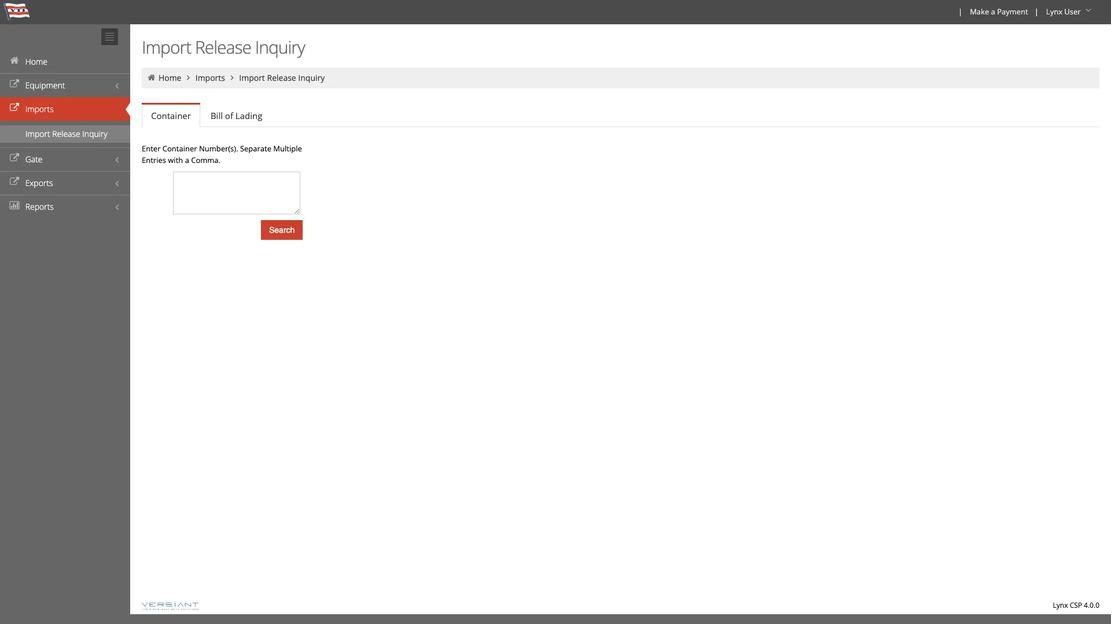 Task type: locate. For each thing, give the bounding box(es) containing it.
0 horizontal spatial import
[[25, 128, 50, 139]]

separate
[[240, 144, 271, 154]]

external link image
[[9, 80, 20, 89], [9, 104, 20, 112]]

equipment link
[[0, 73, 130, 97]]

1 vertical spatial a
[[185, 155, 189, 165]]

external link image for gate
[[9, 154, 20, 163]]

0 vertical spatial container
[[151, 110, 191, 122]]

0 vertical spatial home
[[25, 56, 47, 67]]

imports up bill
[[195, 72, 225, 83]]

2 horizontal spatial import
[[239, 72, 265, 83]]

external link image inside gate link
[[9, 154, 20, 163]]

0 horizontal spatial a
[[185, 155, 189, 165]]

enter container number(s).  separate multiple entries with a comma.
[[142, 144, 302, 165]]

external link image
[[9, 154, 20, 163], [9, 178, 20, 186]]

1 horizontal spatial release
[[195, 35, 251, 59]]

release
[[195, 35, 251, 59], [267, 72, 296, 83], [52, 128, 80, 139]]

1 vertical spatial import release inquiry
[[239, 72, 325, 83]]

home link
[[0, 50, 130, 73], [158, 72, 181, 83]]

0 vertical spatial external link image
[[9, 154, 20, 163]]

imports
[[195, 72, 225, 83], [25, 104, 54, 115]]

import up home image
[[142, 35, 191, 59]]

make
[[970, 6, 989, 17]]

home link up the equipment
[[0, 50, 130, 73]]

import release inquiry link up lading
[[239, 72, 325, 83]]

import up lading
[[239, 72, 265, 83]]

import up gate
[[25, 128, 50, 139]]

home image
[[9, 57, 20, 65]]

versiant image
[[142, 603, 199, 611]]

2 external link image from the top
[[9, 178, 20, 186]]

external link image for equipment
[[9, 80, 20, 89]]

with
[[168, 155, 183, 165]]

1 horizontal spatial import release inquiry link
[[239, 72, 325, 83]]

0 horizontal spatial imports
[[25, 104, 54, 115]]

1 vertical spatial external link image
[[9, 178, 20, 186]]

0 horizontal spatial angle right image
[[183, 73, 193, 82]]

1 external link image from the top
[[9, 80, 20, 89]]

1 horizontal spatial angle right image
[[227, 73, 237, 82]]

import release inquiry for 'import release inquiry' link to the top
[[239, 72, 325, 83]]

0 vertical spatial imports link
[[195, 72, 225, 83]]

a right make
[[991, 6, 995, 17]]

2 vertical spatial inquiry
[[82, 128, 107, 139]]

| right payment
[[1034, 6, 1039, 17]]

angle right image up of
[[227, 73, 237, 82]]

0 horizontal spatial release
[[52, 128, 80, 139]]

2 vertical spatial release
[[52, 128, 80, 139]]

container
[[151, 110, 191, 122], [162, 144, 197, 154]]

import release inquiry link
[[239, 72, 325, 83], [0, 126, 130, 143]]

exports
[[25, 178, 53, 189]]

lading
[[235, 110, 262, 122]]

0 vertical spatial a
[[991, 6, 995, 17]]

1 vertical spatial imports link
[[0, 97, 130, 121]]

container up the with
[[162, 144, 197, 154]]

lynx
[[1046, 6, 1062, 17], [1053, 601, 1068, 611]]

0 horizontal spatial import release inquiry link
[[0, 126, 130, 143]]

1 horizontal spatial imports
[[195, 72, 225, 83]]

0 vertical spatial import
[[142, 35, 191, 59]]

1 vertical spatial lynx
[[1053, 601, 1068, 611]]

make a payment link
[[965, 0, 1032, 24]]

2 | from the left
[[1034, 6, 1039, 17]]

2 external link image from the top
[[9, 104, 20, 112]]

import
[[142, 35, 191, 59], [239, 72, 265, 83], [25, 128, 50, 139]]

comma.
[[191, 155, 220, 165]]

external link image inside imports link
[[9, 104, 20, 112]]

1 vertical spatial inquiry
[[298, 72, 325, 83]]

imports link
[[195, 72, 225, 83], [0, 97, 130, 121]]

angle right image
[[183, 73, 193, 82], [227, 73, 237, 82]]

1 horizontal spatial home
[[158, 72, 181, 83]]

import release inquiry
[[142, 35, 305, 59], [239, 72, 325, 83], [25, 128, 107, 139]]

a inside enter container number(s).  separate multiple entries with a comma.
[[185, 155, 189, 165]]

None text field
[[173, 172, 300, 215]]

imports down the equipment
[[25, 104, 54, 115]]

0 horizontal spatial |
[[958, 6, 962, 17]]

external link image up bar chart icon
[[9, 178, 20, 186]]

container up enter on the left of page
[[151, 110, 191, 122]]

equipment
[[25, 80, 65, 91]]

2 horizontal spatial release
[[267, 72, 296, 83]]

lynx for lynx csp 4.0.0
[[1053, 601, 1068, 611]]

container inside enter container number(s).  separate multiple entries with a comma.
[[162, 144, 197, 154]]

imports link up bill
[[195, 72, 225, 83]]

bill of lading link
[[201, 104, 272, 127]]

external link image inside equipment link
[[9, 80, 20, 89]]

1 horizontal spatial a
[[991, 6, 995, 17]]

0 vertical spatial imports
[[195, 72, 225, 83]]

lynx left user
[[1046, 6, 1062, 17]]

home right home image
[[158, 72, 181, 83]]

multiple
[[273, 144, 302, 154]]

1 vertical spatial external link image
[[9, 104, 20, 112]]

reports link
[[0, 195, 130, 219]]

external link image inside exports link
[[9, 178, 20, 186]]

a
[[991, 6, 995, 17], [185, 155, 189, 165]]

import release inquiry for left 'import release inquiry' link
[[25, 128, 107, 139]]

1 vertical spatial import release inquiry link
[[0, 126, 130, 143]]

0 vertical spatial external link image
[[9, 80, 20, 89]]

import release inquiry link up gate link
[[0, 126, 130, 143]]

0 horizontal spatial imports link
[[0, 97, 130, 121]]

1 vertical spatial container
[[162, 144, 197, 154]]

user
[[1064, 6, 1081, 17]]

2 vertical spatial import
[[25, 128, 50, 139]]

lynx for lynx user
[[1046, 6, 1062, 17]]

home link right home image
[[158, 72, 181, 83]]

payment
[[997, 6, 1028, 17]]

a right the with
[[185, 155, 189, 165]]

lynx left csp
[[1053, 601, 1068, 611]]

1 external link image from the top
[[9, 154, 20, 163]]

1 vertical spatial release
[[267, 72, 296, 83]]

1 vertical spatial imports
[[25, 104, 54, 115]]

1 horizontal spatial import
[[142, 35, 191, 59]]

imports link down the equipment
[[0, 97, 130, 121]]

external link image for exports
[[9, 178, 20, 186]]

external link image left gate
[[9, 154, 20, 163]]

1 vertical spatial home
[[158, 72, 181, 83]]

home
[[25, 56, 47, 67], [158, 72, 181, 83]]

1 horizontal spatial |
[[1034, 6, 1039, 17]]

lynx user link
[[1041, 0, 1098, 24]]

bill of lading
[[211, 110, 262, 122]]

| left make
[[958, 6, 962, 17]]

entries
[[142, 155, 166, 165]]

0 vertical spatial lynx
[[1046, 6, 1062, 17]]

0 vertical spatial release
[[195, 35, 251, 59]]

inquiry
[[255, 35, 305, 59], [298, 72, 325, 83], [82, 128, 107, 139]]

2 vertical spatial import release inquiry
[[25, 128, 107, 139]]

|
[[958, 6, 962, 17], [1034, 6, 1039, 17]]

home right home icon
[[25, 56, 47, 67]]

angle right image right home image
[[183, 73, 193, 82]]



Task type: vqa. For each thing, say whether or not it's contained in the screenshot.
2nd Date: from the right
no



Task type: describe. For each thing, give the bounding box(es) containing it.
gate link
[[0, 148, 130, 171]]

gate
[[25, 154, 43, 165]]

exports link
[[0, 171, 130, 195]]

1 horizontal spatial home link
[[158, 72, 181, 83]]

bill
[[211, 110, 223, 122]]

4.0.0
[[1084, 601, 1099, 611]]

search
[[269, 226, 295, 235]]

angle down image
[[1083, 6, 1094, 14]]

1 horizontal spatial imports link
[[195, 72, 225, 83]]

1 vertical spatial import
[[239, 72, 265, 83]]

home image
[[146, 73, 157, 82]]

lynx user
[[1046, 6, 1081, 17]]

of
[[225, 110, 233, 122]]

external link image for imports
[[9, 104, 20, 112]]

container link
[[142, 105, 200, 127]]

0 vertical spatial inquiry
[[255, 35, 305, 59]]

0 horizontal spatial home link
[[0, 50, 130, 73]]

1 | from the left
[[958, 6, 962, 17]]

make a payment
[[970, 6, 1028, 17]]

number(s).
[[199, 144, 238, 154]]

0 horizontal spatial home
[[25, 56, 47, 67]]

1 angle right image from the left
[[183, 73, 193, 82]]

bar chart image
[[9, 202, 20, 210]]

0 vertical spatial import release inquiry
[[142, 35, 305, 59]]

csp
[[1070, 601, 1082, 611]]

lynx csp 4.0.0
[[1053, 601, 1099, 611]]

enter
[[142, 144, 161, 154]]

release for left 'import release inquiry' link
[[52, 128, 80, 139]]

0 vertical spatial import release inquiry link
[[239, 72, 325, 83]]

search button
[[261, 220, 303, 240]]

reports
[[25, 201, 54, 212]]

release for 'import release inquiry' link to the top
[[267, 72, 296, 83]]

2 angle right image from the left
[[227, 73, 237, 82]]



